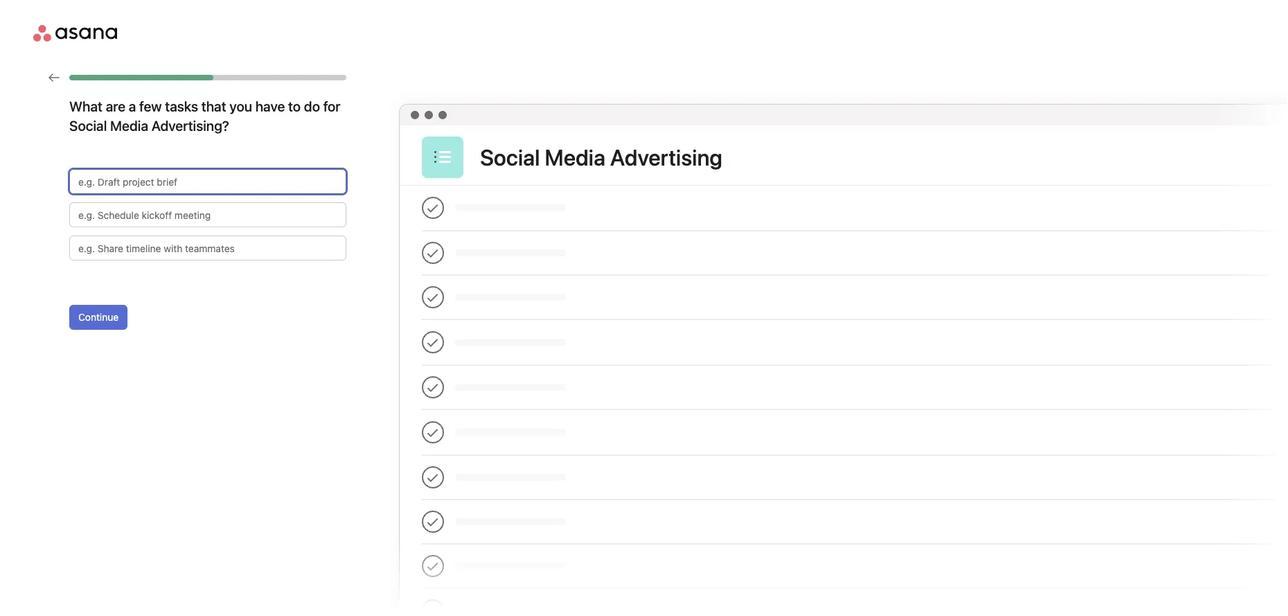 Task type: vqa. For each thing, say whether or not it's contained in the screenshot.
Mark complete image related to Have fun 'cell'
no



Task type: locate. For each thing, give the bounding box(es) containing it.
media advertising
[[545, 144, 723, 170]]

8 cell from the top
[[422, 500, 1288, 543]]

what
[[69, 98, 103, 114]]

0 horizontal spatial social
[[69, 118, 107, 134]]

few
[[139, 98, 162, 114]]

social right listmulticoloricon
[[480, 144, 540, 170]]

e.g. Draft project brief text field
[[69, 169, 346, 194]]

10 cell from the top
[[422, 589, 1288, 609]]

1 row from the top
[[422, 319, 1288, 320]]

e.g. Schedule kickoff meeting text field
[[69, 202, 346, 227]]

1 vertical spatial row
[[422, 409, 1288, 410]]

1 vertical spatial social
[[480, 144, 540, 170]]

social
[[69, 118, 107, 134], [480, 144, 540, 170]]

0 vertical spatial row
[[422, 319, 1288, 320]]

social media advertising
[[480, 144, 723, 170]]

6 cell from the top
[[422, 410, 1288, 455]]

9 cell from the top
[[422, 545, 1288, 588]]

1 horizontal spatial social
[[480, 144, 540, 170]]

do
[[304, 98, 320, 114]]

0 vertical spatial social
[[69, 118, 107, 134]]

that
[[201, 98, 226, 114]]

table
[[400, 186, 1288, 609]]

have
[[255, 98, 285, 114]]

cell
[[422, 186, 1288, 230], [422, 231, 1288, 274], [422, 276, 1288, 319], [422, 320, 1288, 364], [422, 366, 1288, 409], [422, 410, 1288, 455], [422, 456, 1288, 499], [422, 500, 1288, 543], [422, 545, 1288, 588], [422, 589, 1288, 609]]

row
[[422, 319, 1288, 320], [422, 409, 1288, 410]]

social down what
[[69, 118, 107, 134]]

2 cell from the top
[[422, 231, 1288, 274]]

1 cell from the top
[[422, 186, 1288, 230]]

go back image
[[49, 72, 60, 83]]

tasks
[[165, 98, 198, 114]]

listmulticoloricon image
[[434, 149, 451, 166]]

what are a few tasks that you have to do for social media advertising? element
[[69, 169, 346, 261]]



Task type: describe. For each thing, give the bounding box(es) containing it.
2 row from the top
[[422, 409, 1288, 410]]

for
[[323, 98, 341, 114]]

media advertising?
[[110, 118, 229, 134]]

to
[[288, 98, 301, 114]]

5 cell from the top
[[422, 366, 1288, 409]]

3 cell from the top
[[422, 276, 1288, 319]]

e.g. Share timeline with teammates text field
[[69, 236, 346, 261]]

continue button
[[69, 305, 128, 330]]

you
[[230, 98, 252, 114]]

a
[[129, 98, 136, 114]]

7 cell from the top
[[422, 456, 1288, 499]]

social inside what are a few tasks that you have to do for social media advertising?
[[69, 118, 107, 134]]

4 cell from the top
[[422, 320, 1288, 364]]

asana image
[[33, 25, 117, 42]]

are
[[106, 98, 126, 114]]

what are a few tasks that you have to do for social media advertising?
[[69, 98, 341, 134]]

continue
[[78, 311, 119, 323]]



